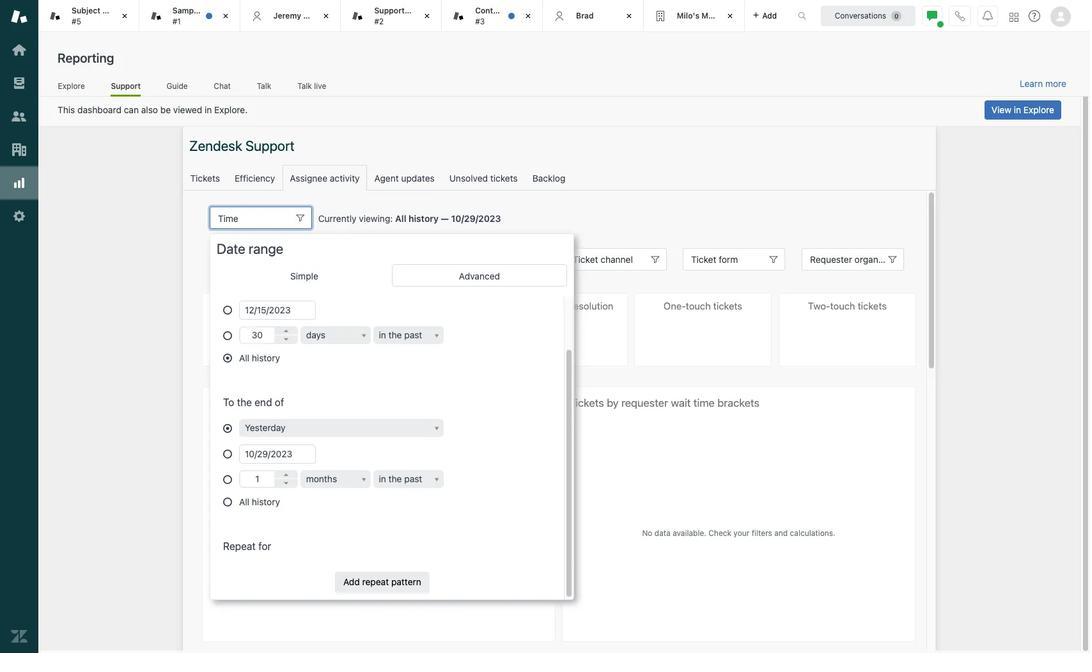 Task type: describe. For each thing, give the bounding box(es) containing it.
learn
[[1020, 78, 1043, 89]]

add
[[763, 11, 777, 20]]

tab containing support outreach
[[341, 0, 442, 32]]

subject line #5
[[72, 6, 118, 26]]

#1 tab
[[139, 0, 240, 32]]

also
[[141, 104, 158, 115]]

get help image
[[1029, 10, 1041, 22]]

tab containing contact
[[442, 0, 543, 32]]

explore inside button
[[1024, 104, 1055, 115]]

views image
[[11, 75, 28, 91]]

talk link
[[257, 81, 272, 95]]

#1
[[173, 16, 181, 26]]

guide link
[[166, 81, 188, 95]]

0 horizontal spatial explore
[[58, 81, 85, 91]]

conversations button
[[821, 5, 916, 26]]

tabs tab list
[[38, 0, 785, 32]]

brad
[[576, 11, 594, 20]]

more
[[1046, 78, 1067, 89]]

notifications image
[[983, 11, 993, 21]]

talk live
[[298, 81, 326, 91]]

reporting
[[58, 51, 114, 65]]

subject
[[72, 6, 100, 15]]

contact #3
[[475, 6, 505, 26]]

main element
[[0, 0, 38, 653]]

button displays agent's chat status as online. image
[[927, 11, 938, 21]]

1 close image from the left
[[118, 10, 131, 22]]

1 in from the left
[[205, 104, 212, 115]]

this dashboard can also be viewed in explore.
[[58, 104, 248, 115]]

zendesk products image
[[1010, 12, 1019, 21]]

outreach
[[407, 6, 442, 15]]



Task type: vqa. For each thing, say whether or not it's contained in the screenshot.
1st '0'
no



Task type: locate. For each thing, give the bounding box(es) containing it.
close image inside brad tab
[[623, 10, 636, 22]]

support
[[374, 6, 405, 15], [111, 81, 141, 91]]

talk live link
[[297, 81, 327, 95]]

1 close image from the left
[[219, 10, 232, 22]]

close image inside #1 tab
[[219, 10, 232, 22]]

zendesk support image
[[11, 8, 28, 25]]

1 vertical spatial explore
[[1024, 104, 1055, 115]]

this
[[58, 104, 75, 115]]

talk
[[257, 81, 271, 91], [298, 81, 312, 91]]

0 horizontal spatial talk
[[257, 81, 271, 91]]

add button
[[745, 0, 785, 31]]

2 close image from the left
[[623, 10, 636, 22]]

support link
[[111, 81, 141, 97]]

talk for talk
[[257, 81, 271, 91]]

dashboard
[[77, 104, 121, 115]]

jeremy miller tab
[[240, 0, 341, 32]]

0 vertical spatial explore
[[58, 81, 85, 91]]

reporting image
[[11, 175, 28, 191]]

support inside support outreach #2
[[374, 6, 405, 15]]

in
[[205, 104, 212, 115], [1014, 104, 1022, 115]]

explore.
[[214, 104, 248, 115]]

close image right "subject"
[[118, 10, 131, 22]]

organizations image
[[11, 141, 28, 158]]

explore
[[58, 81, 85, 91], [1024, 104, 1055, 115]]

guide
[[167, 81, 188, 91]]

learn more
[[1020, 78, 1067, 89]]

view
[[992, 104, 1012, 115]]

brad tab
[[543, 0, 644, 32]]

miller
[[303, 11, 324, 20]]

0 horizontal spatial in
[[205, 104, 212, 115]]

live
[[314, 81, 326, 91]]

2 in from the left
[[1014, 104, 1022, 115]]

4 tab from the left
[[644, 0, 745, 32]]

1 vertical spatial support
[[111, 81, 141, 91]]

zendesk image
[[11, 628, 28, 645]]

jeremy miller
[[274, 11, 324, 20]]

1 horizontal spatial close image
[[623, 10, 636, 22]]

can
[[124, 104, 139, 115]]

explore down learn more link
[[1024, 104, 1055, 115]]

1 horizontal spatial support
[[374, 6, 405, 15]]

viewed
[[173, 104, 202, 115]]

get started image
[[11, 42, 28, 58]]

0 horizontal spatial support
[[111, 81, 141, 91]]

jeremy
[[274, 11, 301, 20]]

learn more link
[[1020, 78, 1067, 90]]

close image right contact #3
[[522, 10, 535, 22]]

2 tab from the left
[[341, 0, 442, 32]]

1 horizontal spatial talk
[[298, 81, 312, 91]]

close image
[[118, 10, 131, 22], [623, 10, 636, 22]]

0 horizontal spatial close image
[[118, 10, 131, 22]]

close image right #1
[[219, 10, 232, 22]]

explore link
[[58, 81, 85, 95]]

close image inside the jeremy miller tab
[[320, 10, 333, 22]]

talk left live
[[298, 81, 312, 91]]

contact
[[475, 6, 505, 15]]

chat link
[[214, 81, 231, 95]]

4 close image from the left
[[522, 10, 535, 22]]

1 tab from the left
[[38, 0, 139, 32]]

in right viewed
[[205, 104, 212, 115]]

#3
[[475, 16, 485, 26]]

1 horizontal spatial explore
[[1024, 104, 1055, 115]]

be
[[160, 104, 171, 115]]

in inside button
[[1014, 104, 1022, 115]]

talk for talk live
[[298, 81, 312, 91]]

tab containing subject line
[[38, 0, 139, 32]]

close image left the add popup button
[[724, 10, 737, 22]]

view in explore button
[[985, 100, 1062, 120]]

#5
[[72, 16, 81, 26]]

explore up this
[[58, 81, 85, 91]]

conversations
[[835, 11, 887, 20]]

3 close image from the left
[[421, 10, 434, 22]]

1 horizontal spatial in
[[1014, 104, 1022, 115]]

2 talk from the left
[[298, 81, 312, 91]]

tab
[[38, 0, 139, 32], [341, 0, 442, 32], [442, 0, 543, 32], [644, 0, 745, 32]]

view in explore
[[992, 104, 1055, 115]]

support for support
[[111, 81, 141, 91]]

support up 'can'
[[111, 81, 141, 91]]

talk right chat
[[257, 81, 271, 91]]

close image right brad
[[623, 10, 636, 22]]

customers image
[[11, 108, 28, 125]]

5 close image from the left
[[724, 10, 737, 22]]

support up #2
[[374, 6, 405, 15]]

#2
[[374, 16, 384, 26]]

support outreach #2
[[374, 6, 442, 26]]

2 close image from the left
[[320, 10, 333, 22]]

in right view
[[1014, 104, 1022, 115]]

support for support outreach #2
[[374, 6, 405, 15]]

1 talk from the left
[[257, 81, 271, 91]]

chat
[[214, 81, 231, 91]]

admin image
[[11, 208, 28, 225]]

0 vertical spatial support
[[374, 6, 405, 15]]

close image right #2
[[421, 10, 434, 22]]

3 tab from the left
[[442, 0, 543, 32]]

close image
[[219, 10, 232, 22], [320, 10, 333, 22], [421, 10, 434, 22], [522, 10, 535, 22], [724, 10, 737, 22]]

close image right jeremy
[[320, 10, 333, 22]]

line
[[102, 6, 118, 15]]



